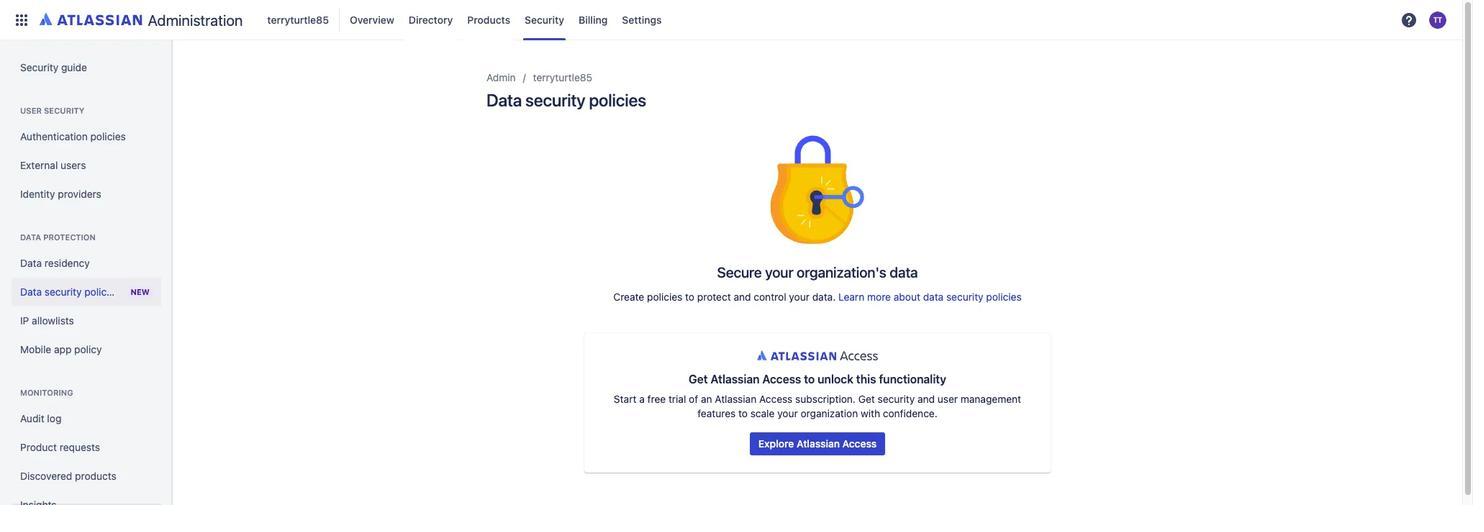 Task type: describe. For each thing, give the bounding box(es) containing it.
identity providers link
[[12, 180, 161, 209]]

directory link
[[404, 8, 457, 31]]

2 vertical spatial to
[[738, 407, 748, 419]]

product requests link
[[12, 433, 161, 462]]

security guide
[[20, 61, 87, 73]]

security for security guide
[[20, 61, 58, 73]]

settings
[[622, 13, 662, 26]]

administration
[[148, 11, 243, 28]]

features
[[698, 407, 736, 419]]

requests
[[60, 441, 100, 453]]

account image
[[1429, 11, 1447, 28]]

log
[[47, 412, 61, 425]]

identity providers
[[20, 188, 101, 200]]

your inside get atlassian access to unlock this functionality start a free trial of an atlassian access subscription. get security and user management features to scale your organization with confidence.
[[777, 407, 798, 419]]

confidence.
[[883, 407, 938, 419]]

users
[[61, 159, 86, 171]]

user
[[938, 393, 958, 405]]

data residency link
[[12, 249, 161, 278]]

1 horizontal spatial terryturtle85 link
[[533, 69, 592, 86]]

functionality
[[879, 373, 946, 386]]

overview
[[350, 13, 394, 26]]

0 horizontal spatial terryturtle85 link
[[263, 8, 333, 31]]

control
[[754, 291, 786, 303]]

secure your organization's data
[[717, 264, 918, 281]]

organization's
[[797, 264, 887, 281]]

access for get
[[762, 373, 801, 386]]

administration banner
[[0, 0, 1463, 40]]

products link
[[463, 8, 515, 31]]

unlock
[[818, 373, 854, 386]]

organization
[[801, 407, 858, 419]]

data up ip
[[20, 286, 42, 298]]

get atlassian access to unlock this functionality start a free trial of an atlassian access subscription. get security and user management features to scale your organization with confidence.
[[614, 373, 1021, 419]]

data.
[[812, 291, 836, 303]]

toggle navigation image
[[158, 58, 190, 86]]

external users link
[[12, 151, 161, 180]]

global navigation element
[[9, 0, 1396, 40]]

security guide link
[[12, 53, 161, 82]]

terryturtle85 for terryturtle85 link to the right
[[533, 71, 592, 83]]

user security
[[20, 106, 84, 115]]

audit
[[20, 412, 44, 425]]

data residency
[[20, 257, 90, 269]]

authentication policies link
[[12, 122, 161, 151]]

with
[[861, 407, 880, 419]]

access for explore
[[843, 437, 877, 450]]

external
[[20, 159, 58, 171]]

ip allowlists link
[[12, 307, 161, 335]]

more
[[867, 291, 891, 303]]

help icon image
[[1401, 11, 1418, 28]]

atlassian for explore
[[797, 437, 840, 450]]

monitoring
[[20, 388, 73, 397]]

1 vertical spatial atlassian
[[715, 393, 757, 405]]

protection
[[43, 232, 96, 242]]

admin
[[487, 71, 516, 83]]

discovered
[[20, 470, 72, 482]]

0 horizontal spatial get
[[689, 373, 708, 386]]

0 vertical spatial your
[[765, 264, 793, 281]]



Task type: locate. For each thing, give the bounding box(es) containing it.
product requests
[[20, 441, 100, 453]]

appswitcher icon image
[[13, 11, 30, 28]]

0 vertical spatial data
[[890, 264, 918, 281]]

0 vertical spatial get
[[689, 373, 708, 386]]

policies inside authentication policies link
[[90, 130, 126, 143]]

app
[[54, 343, 72, 356]]

security left guide
[[20, 61, 58, 73]]

to left protect
[[685, 291, 695, 303]]

this
[[856, 373, 876, 386]]

access inside button
[[843, 437, 877, 450]]

products
[[467, 13, 510, 26]]

data up about
[[890, 264, 918, 281]]

1 horizontal spatial data security policies
[[487, 90, 646, 110]]

mobile app policy
[[20, 343, 102, 356]]

get
[[689, 373, 708, 386], [858, 393, 875, 405]]

data security policies down residency
[[20, 286, 120, 298]]

0 horizontal spatial data security policies
[[20, 286, 120, 298]]

0 horizontal spatial data
[[890, 264, 918, 281]]

new
[[131, 287, 150, 297]]

your left data.
[[789, 291, 810, 303]]

data security policies
[[487, 90, 646, 110], [20, 286, 120, 298]]

terryturtle85
[[267, 13, 329, 26], [533, 71, 592, 83]]

protect
[[697, 291, 731, 303]]

overview link
[[345, 8, 399, 31]]

to left scale
[[738, 407, 748, 419]]

data left residency
[[20, 257, 42, 269]]

2 vertical spatial your
[[777, 407, 798, 419]]

1 horizontal spatial data
[[923, 291, 944, 303]]

audit log
[[20, 412, 61, 425]]

your up the control
[[765, 264, 793, 281]]

0 vertical spatial atlassian
[[711, 373, 760, 386]]

atlassian image
[[40, 10, 142, 27], [40, 10, 142, 27]]

security left billing
[[525, 13, 564, 26]]

about
[[894, 291, 920, 303]]

learn
[[839, 291, 865, 303]]

explore
[[759, 437, 794, 450]]

identity
[[20, 188, 55, 200]]

settings link
[[618, 8, 666, 31]]

1 horizontal spatial to
[[738, 407, 748, 419]]

and up confidence.
[[918, 393, 935, 405]]

providers
[[58, 188, 101, 200]]

security
[[525, 90, 585, 110], [44, 106, 84, 115], [45, 286, 82, 298], [946, 291, 984, 303], [878, 393, 915, 405]]

external users
[[20, 159, 86, 171]]

1 vertical spatial terryturtle85
[[533, 71, 592, 83]]

security inside get atlassian access to unlock this functionality start a free trial of an atlassian access subscription. get security and user management features to scale your organization with confidence.
[[878, 393, 915, 405]]

0 vertical spatial access
[[762, 373, 801, 386]]

security for security
[[525, 13, 564, 26]]

data up data residency
[[20, 232, 41, 242]]

and
[[734, 291, 751, 303], [918, 393, 935, 405]]

a
[[639, 393, 645, 405]]

1 vertical spatial get
[[858, 393, 875, 405]]

ip
[[20, 315, 29, 327]]

data security policies down admin link
[[487, 90, 646, 110]]

directory
[[409, 13, 453, 26]]

mobile
[[20, 343, 51, 356]]

administration link
[[35, 8, 249, 31]]

admin link
[[487, 69, 516, 86]]

data
[[487, 90, 522, 110], [20, 232, 41, 242], [20, 257, 42, 269], [20, 286, 42, 298]]

billing
[[579, 13, 608, 26]]

create
[[613, 291, 644, 303]]

0 vertical spatial terryturtle85
[[267, 13, 329, 26]]

allowlists
[[32, 315, 74, 327]]

policy
[[74, 343, 102, 356]]

scale
[[751, 407, 775, 419]]

mobile app policy link
[[12, 335, 161, 364]]

to
[[685, 291, 695, 303], [804, 373, 815, 386], [738, 407, 748, 419]]

audit log link
[[12, 404, 161, 433]]

atlassian access image
[[757, 351, 878, 360]]

start
[[614, 393, 637, 405]]

atlassian
[[711, 373, 760, 386], [715, 393, 757, 405], [797, 437, 840, 450]]

security
[[525, 13, 564, 26], [20, 61, 58, 73]]

security link
[[520, 8, 569, 31]]

terryturtle85 link
[[263, 8, 333, 31], [533, 69, 592, 86]]

1 vertical spatial terryturtle85 link
[[533, 69, 592, 86]]

1 horizontal spatial security
[[525, 13, 564, 26]]

discovered products
[[20, 470, 117, 482]]

terryturtle85 inside global navigation element
[[267, 13, 329, 26]]

explore atlassian access button
[[750, 432, 885, 455]]

of
[[689, 393, 698, 405]]

explore atlassian access
[[759, 437, 877, 450]]

data down admin link
[[487, 90, 522, 110]]

data right about
[[923, 291, 944, 303]]

free
[[647, 393, 666, 405]]

management
[[961, 393, 1021, 405]]

trial
[[669, 393, 686, 405]]

get up with
[[858, 393, 875, 405]]

product
[[20, 441, 57, 453]]

0 vertical spatial to
[[685, 291, 695, 303]]

0 vertical spatial terryturtle85 link
[[263, 8, 333, 31]]

1 vertical spatial and
[[918, 393, 935, 405]]

1 vertical spatial your
[[789, 291, 810, 303]]

0 vertical spatial data security policies
[[487, 90, 646, 110]]

learn more about data security policies link
[[839, 291, 1022, 303]]

billing link
[[574, 8, 612, 31]]

and down secure
[[734, 291, 751, 303]]

1 vertical spatial access
[[759, 393, 793, 405]]

authentication policies
[[20, 130, 126, 143]]

terryturtle85 for terryturtle85 link to the left
[[267, 13, 329, 26]]

1 vertical spatial data
[[923, 291, 944, 303]]

an
[[701, 393, 712, 405]]

2 vertical spatial atlassian
[[797, 437, 840, 450]]

create policies to protect and control your data. learn more about data security policies
[[613, 291, 1022, 303]]

residency
[[45, 257, 90, 269]]

to down atlassian access image
[[804, 373, 815, 386]]

security inside global navigation element
[[525, 13, 564, 26]]

0 horizontal spatial and
[[734, 291, 751, 303]]

0 horizontal spatial terryturtle85
[[267, 13, 329, 26]]

subscription.
[[795, 393, 856, 405]]

user
[[20, 106, 42, 115]]

atlassian inside button
[[797, 437, 840, 450]]

atlassian down organization
[[797, 437, 840, 450]]

secure
[[717, 264, 762, 281]]

ip allowlists
[[20, 315, 74, 327]]

data protection
[[20, 232, 96, 242]]

get up of
[[689, 373, 708, 386]]

0 vertical spatial security
[[525, 13, 564, 26]]

guide
[[61, 61, 87, 73]]

policies
[[589, 90, 646, 110], [90, 130, 126, 143], [84, 286, 120, 298], [647, 291, 683, 303], [986, 291, 1022, 303]]

1 horizontal spatial terryturtle85
[[533, 71, 592, 83]]

atlassian up an
[[711, 373, 760, 386]]

authentication
[[20, 130, 88, 143]]

1 vertical spatial to
[[804, 373, 815, 386]]

atlassian for get
[[711, 373, 760, 386]]

access
[[762, 373, 801, 386], [759, 393, 793, 405], [843, 437, 877, 450]]

0 horizontal spatial security
[[20, 61, 58, 73]]

products
[[75, 470, 117, 482]]

and inside get atlassian access to unlock this functionality start a free trial of an atlassian access subscription. get security and user management features to scale your organization with confidence.
[[918, 393, 935, 405]]

data
[[890, 264, 918, 281], [923, 291, 944, 303]]

1 horizontal spatial get
[[858, 393, 875, 405]]

1 vertical spatial data security policies
[[20, 286, 120, 298]]

your right scale
[[777, 407, 798, 419]]

discovered products link
[[12, 462, 161, 491]]

0 vertical spatial and
[[734, 291, 751, 303]]

atlassian up features
[[715, 393, 757, 405]]

1 vertical spatial security
[[20, 61, 58, 73]]

2 vertical spatial access
[[843, 437, 877, 450]]

2 horizontal spatial to
[[804, 373, 815, 386]]

0 horizontal spatial to
[[685, 291, 695, 303]]

1 horizontal spatial and
[[918, 393, 935, 405]]



Task type: vqa. For each thing, say whether or not it's contained in the screenshot.
Learn more about deleting an organization LINK
no



